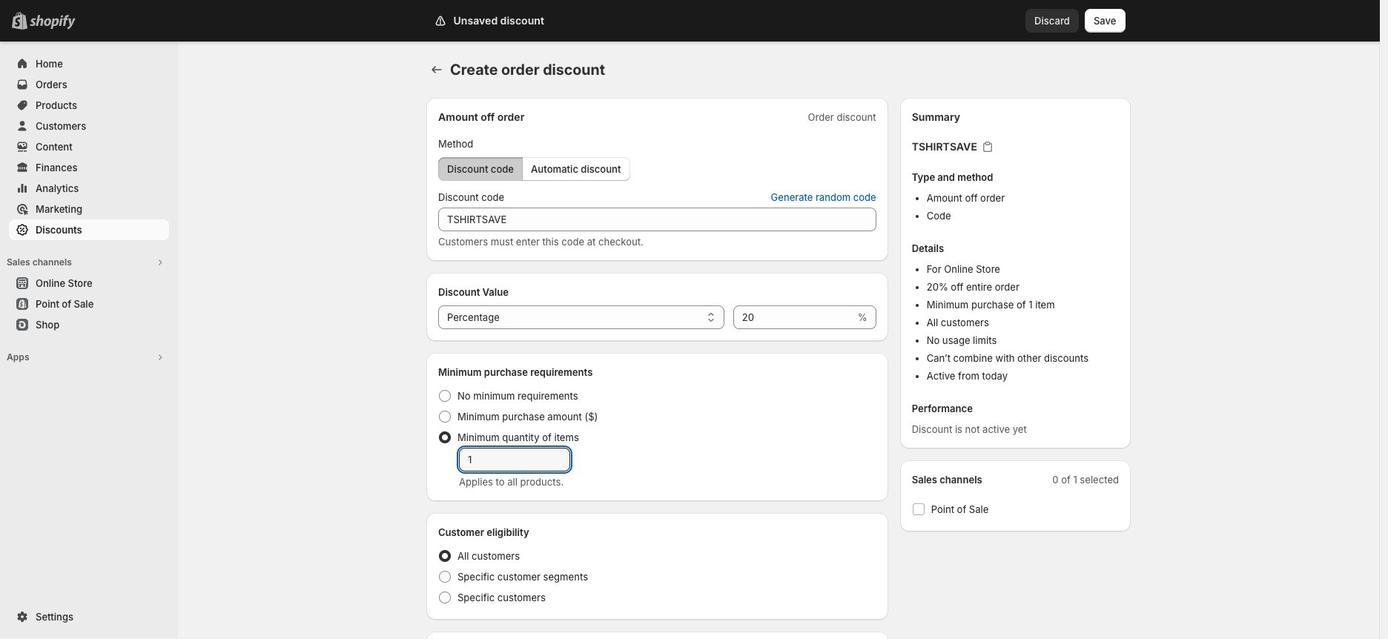 Task type: describe. For each thing, give the bounding box(es) containing it.
shopify image
[[30, 15, 76, 30]]



Task type: locate. For each thing, give the bounding box(es) containing it.
None text field
[[438, 208, 876, 231], [733, 306, 855, 329], [459, 448, 570, 472], [438, 208, 876, 231], [733, 306, 855, 329], [459, 448, 570, 472]]



Task type: vqa. For each thing, say whether or not it's contained in the screenshot.
the top Search products text field
no



